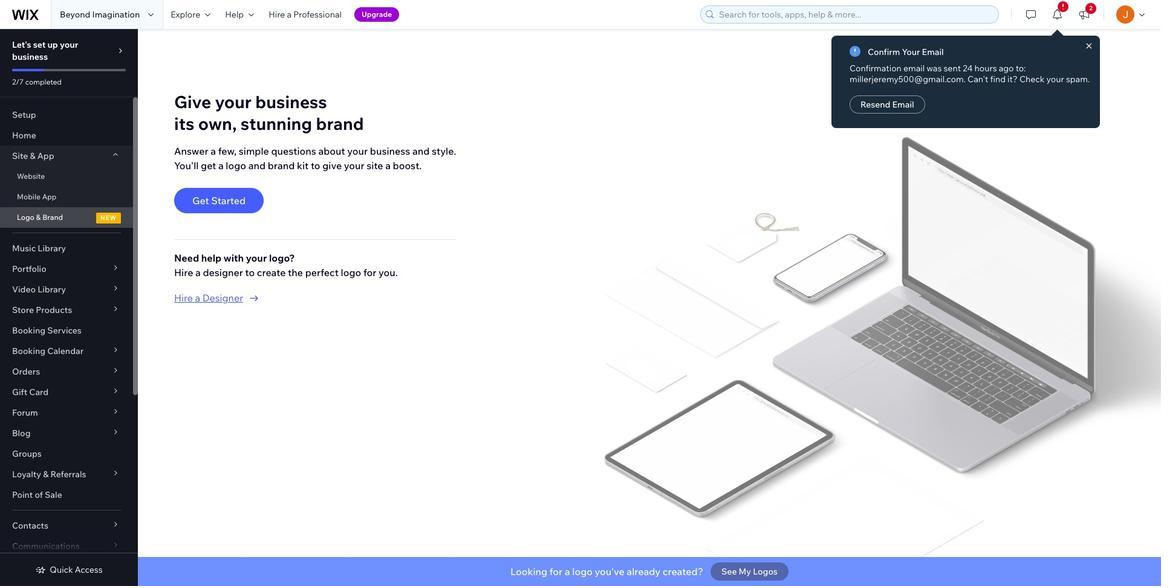 Task type: describe. For each thing, give the bounding box(es) containing it.
started
[[211, 194, 246, 207]]

business inside let's set up your business
[[12, 51, 48, 62]]

resend email
[[861, 99, 914, 110]]

forum
[[12, 408, 38, 418]]

site & app button
[[0, 146, 133, 166]]

home link
[[0, 125, 133, 146]]

sidebar element
[[0, 29, 138, 587]]

the
[[288, 266, 303, 279]]

loyalty & referrals
[[12, 469, 86, 480]]

hire a professional link
[[261, 0, 349, 29]]

1 vertical spatial app
[[42, 192, 57, 201]]

perfect
[[305, 266, 339, 279]]

hours
[[975, 63, 997, 74]]

questions
[[271, 145, 316, 157]]

a left the professional
[[287, 9, 291, 20]]

for inside need help with your logo? hire a designer to create the perfect logo for you.
[[363, 266, 376, 279]]

hire a designer button
[[174, 291, 456, 305]]

to inside answer a few, simple questions about your business and style. you'll get a logo and brand kit to give your site a boost.
[[311, 159, 320, 171]]

2 button
[[1071, 0, 1098, 29]]

create
[[257, 266, 286, 279]]

style.
[[432, 145, 456, 157]]

looking
[[510, 566, 547, 578]]

0 vertical spatial and
[[412, 145, 430, 157]]

answer
[[174, 145, 208, 157]]

1 vertical spatial for
[[550, 566, 563, 578]]

website
[[17, 172, 45, 181]]

your
[[902, 47, 920, 57]]

brand
[[42, 213, 63, 222]]

confirmation email was sent 24 hours ago to: millerjeremy500@gmail.com. can't find it? check your spam.
[[850, 63, 1090, 85]]

gift
[[12, 387, 27, 398]]

forum button
[[0, 403, 133, 423]]

check
[[1020, 74, 1045, 85]]

mobile app link
[[0, 187, 133, 207]]

let's set up your business
[[12, 39, 78, 62]]

site & app
[[12, 151, 54, 161]]

millerjeremy500@gmail.com.
[[850, 74, 966, 85]]

logos
[[753, 567, 778, 578]]

loyalty
[[12, 469, 41, 480]]

find
[[990, 74, 1006, 85]]

0 vertical spatial email
[[922, 47, 944, 57]]

library for music library
[[38, 243, 66, 254]]

card
[[29, 387, 48, 398]]

point of sale
[[12, 490, 62, 501]]

get
[[201, 159, 216, 171]]

your inside need help with your logo? hire a designer to create the perfect logo for you.
[[246, 252, 267, 264]]

point of sale link
[[0, 485, 133, 506]]

video
[[12, 284, 36, 295]]

logo inside need help with your logo? hire a designer to create the perfect logo for you.
[[341, 266, 361, 279]]

help button
[[218, 0, 261, 29]]

site
[[12, 151, 28, 161]]

calendar
[[47, 346, 84, 357]]

your up site at the left top of the page
[[347, 145, 368, 157]]

see my logos
[[721, 567, 778, 578]]

hire a designer
[[174, 292, 243, 304]]

can't
[[968, 74, 988, 85]]

give
[[322, 159, 342, 171]]

2
[[1089, 4, 1093, 12]]

boost.
[[393, 159, 422, 171]]

products
[[36, 305, 72, 316]]

beyond imagination
[[60, 9, 140, 20]]

hire for hire a professional
[[269, 9, 285, 20]]

orders button
[[0, 362, 133, 382]]

0 horizontal spatial email
[[892, 99, 914, 110]]

store
[[12, 305, 34, 316]]

& for site
[[30, 151, 35, 161]]

stunning
[[241, 113, 312, 134]]

it?
[[1008, 74, 1018, 85]]

business inside give your business its own, stunning brand
[[255, 91, 327, 112]]

booking calendar button
[[0, 341, 133, 362]]

referrals
[[50, 469, 86, 480]]

kit
[[297, 159, 309, 171]]

booking calendar
[[12, 346, 84, 357]]

hire a professional
[[269, 9, 342, 20]]

get
[[192, 194, 209, 207]]

sale
[[45, 490, 62, 501]]

your left site at the left top of the page
[[344, 159, 364, 171]]

video library
[[12, 284, 66, 295]]

a right looking
[[565, 566, 570, 578]]

a right get
[[218, 159, 224, 171]]

logo inside answer a few, simple questions about your business and style. you'll get a logo and brand kit to give your site a boost.
[[226, 159, 246, 171]]

2 vertical spatial logo
[[572, 566, 593, 578]]

store products
[[12, 305, 72, 316]]

home
[[12, 130, 36, 141]]

hire for hire a designer
[[174, 292, 193, 304]]

mobile app
[[17, 192, 57, 201]]

point
[[12, 490, 33, 501]]

business inside answer a few, simple questions about your business and style. you'll get a logo and brand kit to give your site a boost.
[[370, 145, 410, 157]]

library for video library
[[38, 284, 66, 295]]

give your business its own, stunning brand
[[174, 91, 364, 134]]

created?
[[663, 566, 703, 578]]

quick access
[[50, 565, 103, 576]]

own,
[[198, 113, 237, 134]]

your inside let's set up your business
[[60, 39, 78, 50]]

contacts
[[12, 521, 48, 532]]

sent
[[944, 63, 961, 74]]

Search for tools, apps, help & more... field
[[715, 6, 995, 23]]

access
[[75, 565, 103, 576]]

store products button
[[0, 300, 133, 321]]



Task type: locate. For each thing, give the bounding box(es) containing it.
setup link
[[0, 105, 133, 125]]

2 horizontal spatial logo
[[572, 566, 593, 578]]

and up the boost.
[[412, 145, 430, 157]]

you.
[[379, 266, 398, 279]]

give
[[174, 91, 211, 112]]

booking down store
[[12, 325, 45, 336]]

booking for booking services
[[12, 325, 45, 336]]

& for loyalty
[[43, 469, 49, 480]]

1 horizontal spatial brand
[[316, 113, 364, 134]]

a left designer
[[195, 292, 200, 304]]

website link
[[0, 166, 133, 187]]

business
[[12, 51, 48, 62], [255, 91, 327, 112], [370, 145, 410, 157]]

to right the kit
[[311, 159, 320, 171]]

and down simple
[[248, 159, 266, 171]]

& for logo
[[36, 213, 41, 222]]

resend
[[861, 99, 890, 110]]

let's
[[12, 39, 31, 50]]

your right the up
[[60, 39, 78, 50]]

brand inside answer a few, simple questions about your business and style. you'll get a logo and brand kit to give your site a boost.
[[268, 159, 295, 171]]

looking for a logo you've already created?
[[510, 566, 703, 578]]

your left the spam.
[[1047, 74, 1064, 85]]

1 vertical spatial email
[[892, 99, 914, 110]]

business up site at the left top of the page
[[370, 145, 410, 157]]

portfolio button
[[0, 259, 133, 279]]

1 horizontal spatial to
[[311, 159, 320, 171]]

video library button
[[0, 279, 133, 300]]

logo right the perfect
[[341, 266, 361, 279]]

brand inside give your business its own, stunning brand
[[316, 113, 364, 134]]

for right looking
[[550, 566, 563, 578]]

2 horizontal spatial &
[[43, 469, 49, 480]]

& inside dropdown button
[[43, 469, 49, 480]]

up
[[47, 39, 58, 50]]

library inside dropdown button
[[38, 284, 66, 295]]

24
[[963, 63, 973, 74]]

logo left you've
[[572, 566, 593, 578]]

0 vertical spatial booking
[[12, 325, 45, 336]]

1 vertical spatial hire
[[174, 266, 193, 279]]

1 vertical spatial and
[[248, 159, 266, 171]]

logo & brand
[[17, 213, 63, 222]]

& right loyalty
[[43, 469, 49, 480]]

brand down questions
[[268, 159, 295, 171]]

0 horizontal spatial business
[[12, 51, 48, 62]]

beyond
[[60, 9, 90, 20]]

designer
[[203, 266, 243, 279]]

to
[[311, 159, 320, 171], [245, 266, 255, 279]]

site
[[367, 159, 383, 171]]

you've
[[595, 566, 625, 578]]

1 horizontal spatial email
[[922, 47, 944, 57]]

groups
[[12, 449, 42, 460]]

quick access button
[[35, 565, 103, 576]]

loyalty & referrals button
[[0, 464, 133, 485]]

app
[[37, 151, 54, 161], [42, 192, 57, 201]]

hire right "help" button
[[269, 9, 285, 20]]

hire down need
[[174, 266, 193, 279]]

2 booking from the top
[[12, 346, 45, 357]]

0 vertical spatial for
[[363, 266, 376, 279]]

0 vertical spatial hire
[[269, 9, 285, 20]]

email up 'was'
[[922, 47, 944, 57]]

1 horizontal spatial business
[[255, 91, 327, 112]]

1 horizontal spatial logo
[[341, 266, 361, 279]]

blog button
[[0, 423, 133, 444]]

a right site at the left top of the page
[[385, 159, 391, 171]]

gift card button
[[0, 382, 133, 403]]

spam.
[[1066, 74, 1090, 85]]

logo down few,
[[226, 159, 246, 171]]

confirm your email
[[868, 47, 944, 57]]

1 vertical spatial &
[[36, 213, 41, 222]]

& inside "popup button"
[[30, 151, 35, 161]]

1 horizontal spatial and
[[412, 145, 430, 157]]

brand
[[316, 113, 364, 134], [268, 159, 295, 171]]

imagination
[[92, 9, 140, 20]]

0 vertical spatial to
[[311, 159, 320, 171]]

2/7 completed
[[12, 77, 62, 86]]

its
[[174, 113, 194, 134]]

1 horizontal spatial &
[[36, 213, 41, 222]]

your inside confirmation email was sent 24 hours ago to: millerjeremy500@gmail.com. can't find it? check your spam.
[[1047, 74, 1064, 85]]

to inside need help with your logo? hire a designer to create the perfect logo for you.
[[245, 266, 255, 279]]

music library
[[12, 243, 66, 254]]

booking inside dropdown button
[[12, 346, 45, 357]]

0 vertical spatial library
[[38, 243, 66, 254]]

1 vertical spatial booking
[[12, 346, 45, 357]]

about
[[318, 145, 345, 157]]

a
[[287, 9, 291, 20], [211, 145, 216, 157], [218, 159, 224, 171], [385, 159, 391, 171], [195, 266, 201, 279], [195, 292, 200, 304], [565, 566, 570, 578]]

& right 'logo'
[[36, 213, 41, 222]]

professional
[[293, 9, 342, 20]]

quick
[[50, 565, 73, 576]]

app inside "popup button"
[[37, 151, 54, 161]]

hire left designer
[[174, 292, 193, 304]]

your up create
[[246, 252, 267, 264]]

1 booking from the top
[[12, 325, 45, 336]]

hire inside button
[[174, 292, 193, 304]]

0 horizontal spatial brand
[[268, 159, 295, 171]]

0 vertical spatial business
[[12, 51, 48, 62]]

few,
[[218, 145, 237, 157]]

of
[[35, 490, 43, 501]]

library
[[38, 243, 66, 254], [38, 284, 66, 295]]

for left 'you.'
[[363, 266, 376, 279]]

booking for booking calendar
[[12, 346, 45, 357]]

library up products
[[38, 284, 66, 295]]

was
[[927, 63, 942, 74]]

2 library from the top
[[38, 284, 66, 295]]

0 vertical spatial &
[[30, 151, 35, 161]]

need
[[174, 252, 199, 264]]

a inside need help with your logo? hire a designer to create the perfect logo for you.
[[195, 266, 201, 279]]

1 vertical spatial library
[[38, 284, 66, 295]]

email down 'millerjeremy500@gmail.com.'
[[892, 99, 914, 110]]

a down need
[[195, 266, 201, 279]]

booking services link
[[0, 321, 133, 341]]

app right mobile
[[42, 192, 57, 201]]

your up own,
[[215, 91, 252, 112]]

designer
[[202, 292, 243, 304]]

and
[[412, 145, 430, 157], [248, 159, 266, 171]]

you'll
[[174, 159, 199, 171]]

0 horizontal spatial to
[[245, 266, 255, 279]]

0 vertical spatial brand
[[316, 113, 364, 134]]

0 horizontal spatial and
[[248, 159, 266, 171]]

business up stunning
[[255, 91, 327, 112]]

your inside give your business its own, stunning brand
[[215, 91, 252, 112]]

2/7
[[12, 77, 24, 86]]

set
[[33, 39, 46, 50]]

library up portfolio dropdown button
[[38, 243, 66, 254]]

1 library from the top
[[38, 243, 66, 254]]

2 vertical spatial hire
[[174, 292, 193, 304]]

setup
[[12, 109, 36, 120]]

services
[[47, 325, 82, 336]]

& right site
[[30, 151, 35, 161]]

help
[[201, 252, 222, 264]]

0 vertical spatial app
[[37, 151, 54, 161]]

2 vertical spatial business
[[370, 145, 410, 157]]

0 vertical spatial logo
[[226, 159, 246, 171]]

2 vertical spatial &
[[43, 469, 49, 480]]

booking up the orders
[[12, 346, 45, 357]]

logo
[[17, 213, 34, 222]]

a inside button
[[195, 292, 200, 304]]

already
[[627, 566, 661, 578]]

orders
[[12, 366, 40, 377]]

communications button
[[0, 536, 133, 557]]

contacts button
[[0, 516, 133, 536]]

gift card
[[12, 387, 48, 398]]

confirmation
[[850, 63, 902, 74]]

2 horizontal spatial business
[[370, 145, 410, 157]]

confirm
[[868, 47, 900, 57]]

logo?
[[269, 252, 295, 264]]

see my logos button
[[711, 563, 789, 581]]

upgrade button
[[354, 7, 399, 22]]

hire inside need help with your logo? hire a designer to create the perfect logo for you.
[[174, 266, 193, 279]]

1 vertical spatial brand
[[268, 159, 295, 171]]

brand up about
[[316, 113, 364, 134]]

answer a few, simple questions about your business and style. you'll get a logo and brand kit to give your site a boost.
[[174, 145, 456, 171]]

communications
[[12, 541, 80, 552]]

to left create
[[245, 266, 255, 279]]

booking services
[[12, 325, 82, 336]]

1 vertical spatial business
[[255, 91, 327, 112]]

new
[[100, 214, 117, 222]]

simple
[[239, 145, 269, 157]]

upgrade
[[362, 10, 392, 19]]

1 vertical spatial to
[[245, 266, 255, 279]]

ago
[[999, 63, 1014, 74]]

0 horizontal spatial for
[[363, 266, 376, 279]]

1 horizontal spatial for
[[550, 566, 563, 578]]

1 vertical spatial logo
[[341, 266, 361, 279]]

0 horizontal spatial &
[[30, 151, 35, 161]]

a left few,
[[211, 145, 216, 157]]

business down let's
[[12, 51, 48, 62]]

blog
[[12, 428, 31, 439]]

0 horizontal spatial logo
[[226, 159, 246, 171]]

music library link
[[0, 238, 133, 259]]

app up website
[[37, 151, 54, 161]]



Task type: vqa. For each thing, say whether or not it's contained in the screenshot.
the topmost and
yes



